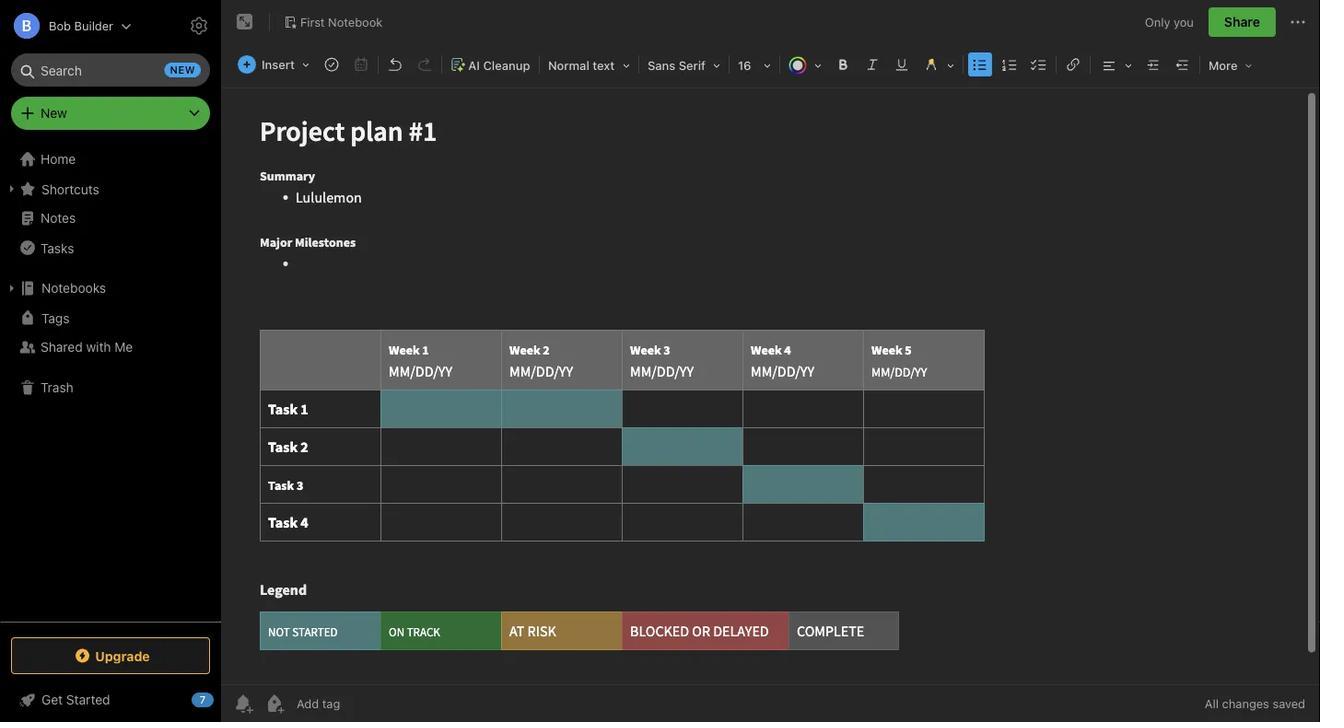 Task type: vqa. For each thing, say whether or not it's contained in the screenshot.
...
no



Task type: describe. For each thing, give the bounding box(es) containing it.
more
[[1209, 59, 1238, 72]]

me
[[115, 340, 133, 355]]

sans serif
[[648, 59, 706, 72]]

Note Editor text field
[[221, 88, 1320, 685]]

home link
[[0, 145, 221, 174]]

saved
[[1273, 697, 1306, 711]]

builder
[[74, 19, 113, 33]]

Search text field
[[24, 53, 197, 87]]

outdent image
[[1170, 52, 1196, 77]]

tags
[[41, 310, 69, 325]]

trash link
[[0, 373, 220, 403]]

ai cleanup
[[468, 59, 530, 72]]

add tag image
[[264, 693, 286, 715]]

first notebook button
[[277, 9, 389, 35]]

settings image
[[188, 15, 210, 37]]

Highlight field
[[917, 52, 961, 78]]

7
[[200, 694, 206, 706]]

get
[[41, 692, 63, 708]]

all changes saved
[[1205, 697, 1306, 711]]

first notebook
[[300, 15, 383, 29]]

Font color field
[[782, 52, 828, 78]]

checklist image
[[1026, 52, 1052, 77]]

Font family field
[[641, 52, 727, 78]]

sans
[[648, 59, 676, 72]]

new search field
[[24, 53, 201, 87]]

insert link image
[[1060, 52, 1086, 77]]

upgrade
[[95, 648, 150, 664]]

new
[[41, 105, 67, 121]]

changes
[[1222, 697, 1270, 711]]

shared
[[41, 340, 83, 355]]

cleanup
[[483, 59, 530, 72]]

insert
[[262, 58, 295, 71]]

you
[[1174, 15, 1194, 29]]

notebooks
[[41, 281, 106, 296]]

More field
[[1202, 52, 1259, 78]]

Alignment field
[[1093, 52, 1139, 78]]

ai cleanup button
[[444, 52, 537, 78]]

more actions image
[[1287, 11, 1309, 33]]

notes link
[[0, 204, 220, 233]]

only you
[[1145, 15, 1194, 29]]

task image
[[319, 52, 345, 77]]

normal text
[[548, 59, 615, 72]]

shared with me link
[[0, 333, 220, 362]]



Task type: locate. For each thing, give the bounding box(es) containing it.
expand notebooks image
[[5, 281, 19, 296]]

serif
[[679, 59, 706, 72]]

text
[[593, 59, 615, 72]]

16
[[738, 59, 751, 72]]

italic image
[[860, 52, 885, 77]]

trash
[[41, 380, 73, 395]]

shortcuts
[[41, 181, 99, 196]]

tasks
[[41, 240, 74, 255]]

bold image
[[830, 52, 856, 77]]

Account field
[[0, 7, 132, 44]]

expand note image
[[234, 11, 256, 33]]

notebooks link
[[0, 274, 220, 303]]

new button
[[11, 97, 210, 130]]

get started
[[41, 692, 110, 708]]

started
[[66, 692, 110, 708]]

underline image
[[889, 52, 915, 77]]

only
[[1145, 15, 1171, 29]]

with
[[86, 340, 111, 355]]

note window element
[[221, 0, 1320, 722]]

tags button
[[0, 303, 220, 333]]

Help and Learning task checklist field
[[0, 686, 221, 715]]

numbered list image
[[997, 52, 1023, 77]]

first
[[300, 15, 325, 29]]

indent image
[[1141, 52, 1166, 77]]

bob builder
[[49, 19, 113, 33]]

click to collapse image
[[214, 688, 228, 710]]

add a reminder image
[[232, 693, 254, 715]]

tree containing home
[[0, 145, 221, 621]]

ai
[[468, 59, 480, 72]]

tree
[[0, 145, 221, 621]]

share
[[1224, 14, 1260, 29]]

share button
[[1209, 7, 1276, 37]]

Font size field
[[732, 52, 778, 78]]

Add tag field
[[295, 696, 433, 712]]

all
[[1205, 697, 1219, 711]]

upgrade button
[[11, 638, 210, 674]]

bulleted list image
[[967, 52, 993, 77]]

bob
[[49, 19, 71, 33]]

notes
[[41, 211, 76, 226]]

normal
[[548, 59, 590, 72]]

notebook
[[328, 15, 383, 29]]

home
[[41, 152, 76, 167]]

undo image
[[382, 52, 408, 77]]

tasks button
[[0, 233, 220, 263]]

shared with me
[[41, 340, 133, 355]]

shortcuts button
[[0, 174, 220, 204]]

Heading level field
[[542, 52, 637, 78]]

More actions field
[[1287, 7, 1309, 37]]

Insert field
[[233, 52, 316, 77]]

new
[[170, 64, 195, 76]]



